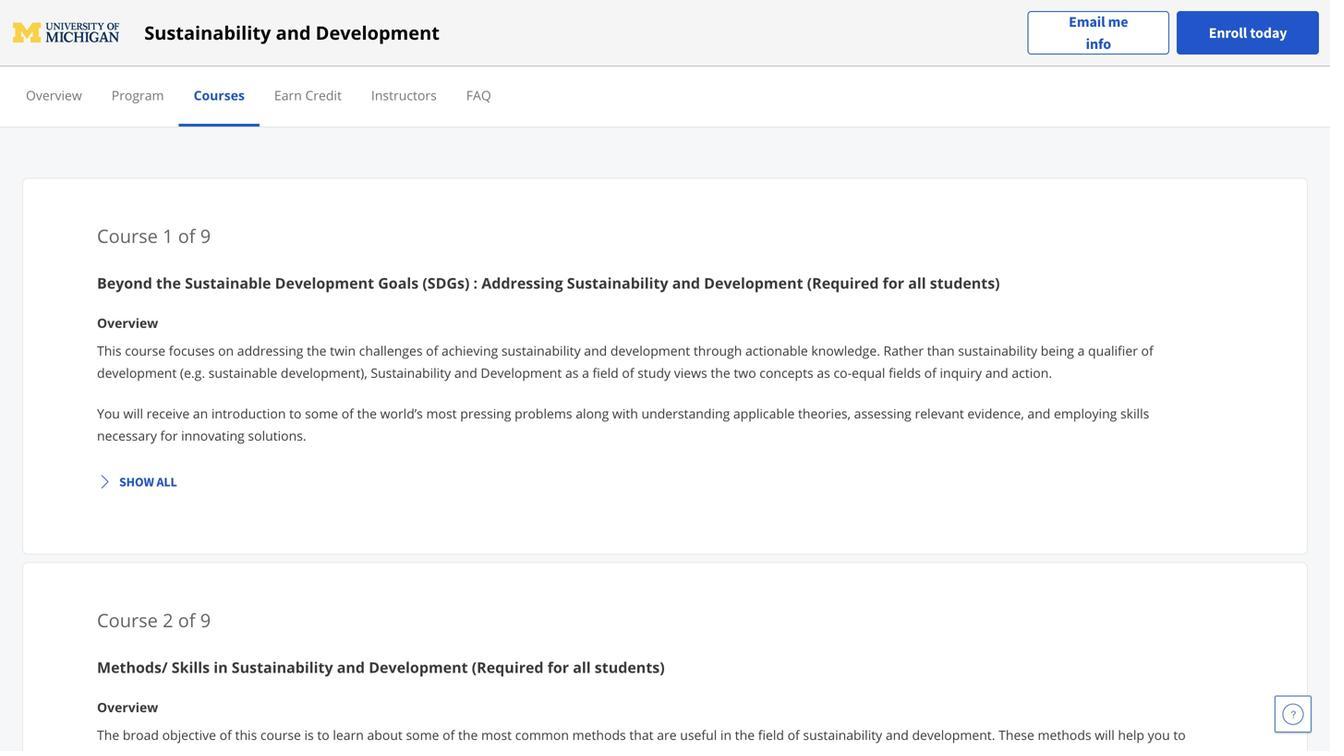 Task type: locate. For each thing, give the bounding box(es) containing it.
these
[[999, 726, 1035, 744]]

cycle
[[675, 749, 705, 751]]

0 vertical spatial development
[[611, 342, 690, 360]]

1 vertical spatial course
[[260, 726, 301, 744]]

development.
[[912, 726, 996, 744]]

field up along
[[593, 364, 619, 382]]

1 horizontal spatial for
[[548, 658, 569, 677]]

in right skills on the bottom of the page
[[214, 658, 228, 677]]

employing
[[1054, 405, 1117, 422]]

1 vertical spatial field
[[758, 726, 784, 744]]

0 vertical spatial will
[[123, 405, 143, 422]]

as
[[565, 364, 579, 382], [817, 364, 831, 382]]

1 horizontal spatial 6
[[721, 90, 734, 120]]

some down development),
[[305, 405, 338, 422]]

world's
[[380, 405, 423, 422]]

development),
[[281, 364, 368, 382]]

1 vertical spatial some
[[406, 726, 439, 744]]

instructors link
[[371, 86, 437, 104]]

1 horizontal spatial will
[[1095, 726, 1115, 744]]

1 vertical spatial for
[[160, 427, 178, 445]]

0 horizontal spatial 6
[[416, 90, 428, 120]]

that
[[630, 726, 654, 744]]

0 vertical spatial students)
[[930, 273, 1000, 293]]

overview down university of michigan image
[[26, 86, 82, 104]]

1 vertical spatial students)
[[595, 658, 665, 677]]

help center image
[[1283, 703, 1305, 725]]

1 horizontal spatial a
[[1078, 342, 1085, 360]]

measure
[[308, 749, 361, 751]]

email me info button
[[1028, 11, 1170, 55]]

in up impacts
[[721, 726, 732, 744]]

2 horizontal spatial for
[[883, 273, 905, 293]]

programs,
[[523, 749, 585, 751]]

(sdgs)
[[423, 273, 470, 293]]

1 course from the top
[[97, 223, 158, 249]]

0 vertical spatial most
[[426, 405, 457, 422]]

2 vertical spatial in
[[721, 726, 732, 744]]

most up policies
[[481, 726, 512, 744]]

0 horizontal spatial will
[[123, 405, 143, 422]]

faq
[[466, 86, 491, 104]]

development up actionable
[[704, 273, 803, 293]]

show all
[[119, 474, 177, 490]]

(required up knowledge.
[[807, 273, 879, 293]]

1 vertical spatial a
[[582, 364, 589, 382]]

course left 1
[[97, 223, 158, 249]]

0 vertical spatial for
[[883, 273, 905, 293]]

show
[[119, 474, 154, 490]]

today
[[1250, 24, 1288, 42]]

sustainable
[[185, 273, 271, 293]]

all up assess at the bottom left
[[573, 658, 591, 677]]

the broad objective of this course is to learn about some of the most common methods that are useful in the field of sustainability and development. these methods will help you to collect, visualize, and analyze data, measure the impact of policies and programs, assess the life cycle impacts of given products, and understand how institutions can influenc
[[97, 726, 1186, 751]]

this
[[653, 90, 695, 120], [235, 726, 257, 744]]

the up impacts
[[735, 726, 755, 744]]

of down development),
[[342, 405, 354, 422]]

can
[[1070, 749, 1091, 751]]

this left "4-"
[[653, 90, 695, 120]]

1 horizontal spatial as
[[817, 364, 831, 382]]

of up "analyze"
[[220, 726, 232, 744]]

0 horizontal spatial as
[[565, 364, 579, 382]]

0 horizontal spatial most
[[426, 405, 457, 422]]

sustainability up products,
[[803, 726, 883, 744]]

0 vertical spatial course
[[97, 223, 158, 249]]

(e.g.
[[180, 364, 205, 382]]

1 horizontal spatial sustainability
[[803, 726, 883, 744]]

introduction
[[211, 405, 286, 422]]

receive
[[147, 405, 190, 422]]

1 horizontal spatial field
[[758, 726, 784, 744]]

actionable
[[746, 342, 808, 360]]

field
[[593, 364, 619, 382], [758, 726, 784, 744]]

1 horizontal spatial most
[[481, 726, 512, 744]]

development up problems
[[481, 364, 562, 382]]

2 horizontal spatial in
[[721, 726, 732, 744]]

sustainability
[[144, 20, 271, 45], [567, 273, 669, 293], [371, 364, 451, 382], [232, 658, 333, 677]]

beyond the sustainable development goals (sdgs) : addressing sustainability and development (required for all students)
[[97, 273, 1000, 293]]

action.
[[1012, 364, 1052, 382]]

will up necessary
[[123, 405, 143, 422]]

most right world's on the left bottom of page
[[426, 405, 457, 422]]

0 horizontal spatial to
[[289, 405, 302, 422]]

course right 'this' at the top of the page
[[125, 342, 166, 360]]

0 vertical spatial all
[[908, 273, 926, 293]]

required
[[434, 90, 530, 120]]

1 horizontal spatial this
[[653, 90, 695, 120]]

development down 'this' at the top of the page
[[97, 364, 177, 382]]

6 left faq
[[416, 90, 428, 120]]

0 horizontal spatial this
[[235, 726, 257, 744]]

1 horizontal spatial some
[[406, 726, 439, 744]]

enroll today
[[1209, 24, 1288, 42]]

6 left "month"
[[721, 90, 734, 120]]

students) up than
[[930, 273, 1000, 293]]

certificate menu element
[[11, 67, 1319, 127]]

to
[[289, 405, 302, 422], [317, 726, 330, 744], [1174, 726, 1186, 744]]

2 horizontal spatial sustainability
[[958, 342, 1038, 360]]

common
[[515, 726, 569, 744]]

development up instructors on the left
[[316, 20, 440, 45]]

9 for course 1 of 9
[[200, 223, 211, 249]]

1 vertical spatial will
[[1095, 726, 1115, 744]]

overview
[[26, 86, 82, 104], [97, 314, 158, 332], [97, 699, 158, 716]]

and down achieving
[[454, 364, 478, 382]]

as up along
[[565, 364, 579, 382]]

0 horizontal spatial methods
[[573, 726, 626, 744]]

0 vertical spatial overview
[[26, 86, 82, 104]]

the inside you will receive an introduction to some of the world's most pressing problems along with understanding applicable theories, assessing relevant evidence, and employing skills necessary for innovating solutions.
[[357, 405, 377, 422]]

methods up can
[[1038, 726, 1092, 744]]

0 vertical spatial field
[[593, 364, 619, 382]]

1 vertical spatial (required
[[472, 658, 544, 677]]

through
[[694, 342, 742, 360]]

in right courses on the top
[[626, 90, 648, 120]]

and
[[276, 20, 311, 45], [672, 273, 700, 293], [584, 342, 607, 360], [454, 364, 478, 382], [986, 364, 1009, 382], [1028, 405, 1051, 422], [337, 658, 365, 677], [886, 726, 909, 744], [199, 749, 223, 751], [496, 749, 519, 751], [870, 749, 893, 751]]

1 horizontal spatial (required
[[807, 273, 879, 293]]

this inside 'the broad objective of this course is to learn about some of the most common methods that are useful in the field of sustainability and development. these methods will help you to collect, visualize, and analyze data, measure the impact of policies and programs, assess the life cycle impacts of given products, and understand how institutions can influenc'
[[235, 726, 257, 744]]

1 vertical spatial most
[[481, 726, 512, 744]]

2 6 from the left
[[721, 90, 734, 120]]

some up impact on the bottom left of the page
[[406, 726, 439, 744]]

field up given
[[758, 726, 784, 744]]

being
[[1041, 342, 1075, 360]]

field inside 'the broad objective of this course is to learn about some of the most common methods that are useful in the field of sustainability and development. these methods will help you to collect, visualize, and analyze data, measure the impact of policies and programs, assess the life cycle impacts of given products, and understand how institutions can influenc'
[[758, 726, 784, 744]]

understanding
[[642, 405, 730, 422]]

0 vertical spatial this
[[653, 90, 695, 120]]

2 course from the top
[[97, 608, 158, 633]]

earn credit
[[274, 86, 342, 104]]

course inside 'the broad objective of this course is to learn about some of the most common methods that are useful in the field of sustainability and development. these methods will help you to collect, visualize, and analyze data, measure the impact of policies and programs, assess the life cycle impacts of given products, and understand how institutions can influenc'
[[260, 726, 301, 744]]

and up along
[[584, 342, 607, 360]]

0 horizontal spatial field
[[593, 364, 619, 382]]

for up common
[[548, 658, 569, 677]]

to right you
[[1174, 726, 1186, 744]]

0 vertical spatial 9
[[200, 223, 211, 249]]

1 vertical spatial overview
[[97, 314, 158, 332]]

credit
[[305, 86, 342, 104]]

and up through
[[672, 273, 700, 293]]

(required up common
[[472, 658, 544, 677]]

2 as from the left
[[817, 364, 831, 382]]

methods up assess at the bottom left
[[573, 726, 626, 744]]

and down action.
[[1028, 405, 1051, 422]]

will inside 'the broad objective of this course is to learn about some of the most common methods that are useful in the field of sustainability and development. these methods will help you to collect, visualize, and analyze data, measure the impact of policies and programs, assess the life cycle impacts of given products, and understand how institutions can influenc'
[[1095, 726, 1115, 744]]

impact
[[388, 749, 429, 751]]

applicable
[[734, 405, 795, 422]]

email
[[1069, 12, 1106, 31]]

theories,
[[798, 405, 851, 422]]

1 vertical spatial development
[[97, 364, 177, 382]]

beyond
[[97, 273, 152, 293]]

0 vertical spatial course
[[125, 342, 166, 360]]

methods/ skills in sustainability and development (required for all students)
[[97, 658, 665, 677]]

course up data,
[[260, 726, 301, 744]]

9 for course 2 of 9
[[200, 608, 211, 633]]

me
[[1108, 12, 1129, 31]]

sustainability and development
[[144, 20, 440, 45]]

program
[[112, 86, 164, 104]]

impacts
[[708, 749, 755, 751]]

achieving
[[442, 342, 498, 360]]

1 9 from the top
[[200, 223, 211, 249]]

2 vertical spatial overview
[[97, 699, 158, 716]]

collect,
[[97, 749, 139, 751]]

development
[[611, 342, 690, 360], [97, 364, 177, 382]]

the up development),
[[307, 342, 327, 360]]

objective
[[162, 726, 216, 744]]

1 vertical spatial all
[[573, 658, 591, 677]]

enroll today button
[[1177, 11, 1319, 55]]

2 9 from the top
[[200, 608, 211, 633]]

0 horizontal spatial for
[[160, 427, 178, 445]]

to up solutions.
[[289, 405, 302, 422]]

the down through
[[711, 364, 731, 382]]

the left world's on the left bottom of page
[[357, 405, 377, 422]]

addressing
[[482, 273, 563, 293]]

0 horizontal spatial all
[[573, 658, 591, 677]]

as left co-
[[817, 364, 831, 382]]

2 methods from the left
[[1038, 726, 1092, 744]]

a right being
[[1078, 342, 1085, 360]]

this
[[97, 342, 122, 360]]

some
[[305, 405, 338, 422], [406, 726, 439, 744]]

9
[[200, 223, 211, 249], [200, 608, 211, 633]]

earn
[[274, 86, 302, 104]]

sustainability up is
[[232, 658, 333, 677]]

development up study
[[611, 342, 690, 360]]

understand
[[896, 749, 966, 751]]

9 right 1
[[200, 223, 211, 249]]

overview up 'this' at the top of the page
[[97, 314, 158, 332]]

of inside you will receive an introduction to some of the world's most pressing problems along with understanding applicable theories, assessing relevant evidence, and employing skills necessary for innovating solutions.
[[342, 405, 354, 422]]

this up "analyze"
[[235, 726, 257, 744]]

overview link
[[26, 86, 82, 104]]

overview inside certificate menu element
[[26, 86, 82, 104]]

0 vertical spatial (required
[[807, 273, 879, 293]]

most
[[426, 405, 457, 422], [481, 726, 512, 744]]

the down that
[[631, 749, 650, 751]]

of
[[178, 223, 196, 249], [426, 342, 438, 360], [1142, 342, 1154, 360], [622, 364, 634, 382], [925, 364, 937, 382], [342, 405, 354, 422], [178, 608, 196, 633], [220, 726, 232, 744], [443, 726, 455, 744], [788, 726, 800, 744], [432, 749, 444, 751], [759, 749, 771, 751]]

is
[[304, 726, 314, 744]]

sustainability up action.
[[958, 342, 1038, 360]]

course for course 1 of 9
[[97, 223, 158, 249]]

development up the twin
[[275, 273, 374, 293]]

for inside you will receive an introduction to some of the world's most pressing problems along with understanding applicable theories, assessing relevant evidence, and employing skills necessary for innovating solutions.
[[160, 427, 178, 445]]

2
[[163, 608, 173, 633]]

overview up broad
[[97, 699, 158, 716]]

students) up that
[[595, 658, 665, 677]]

will left help
[[1095, 726, 1115, 744]]

0 horizontal spatial (required
[[472, 658, 544, 677]]

0 horizontal spatial course
[[125, 342, 166, 360]]

1 vertical spatial 9
[[200, 608, 211, 633]]

course left 2
[[97, 608, 158, 633]]

development
[[316, 20, 440, 45], [275, 273, 374, 293], [704, 273, 803, 293], [481, 364, 562, 382], [369, 658, 468, 677]]

relevant
[[915, 405, 964, 422]]

university of michigan image
[[11, 18, 122, 48]]

for up rather
[[883, 273, 905, 293]]

methods/
[[97, 658, 168, 677]]

4-
[[701, 90, 721, 120]]

institutions
[[999, 749, 1066, 751]]

of left study
[[622, 364, 634, 382]]

for down receive
[[160, 427, 178, 445]]

sustainability down the challenges
[[371, 364, 451, 382]]

1 methods from the left
[[573, 726, 626, 744]]

of left achieving
[[426, 342, 438, 360]]

all up rather
[[908, 273, 926, 293]]

1 vertical spatial course
[[97, 608, 158, 633]]

earn credit link
[[274, 86, 342, 104]]

all
[[908, 273, 926, 293], [573, 658, 591, 677]]

sustainability up problems
[[502, 342, 581, 360]]

1 vertical spatial this
[[235, 726, 257, 744]]

of right 2
[[178, 608, 196, 633]]

1 horizontal spatial methods
[[1038, 726, 1092, 744]]

1 horizontal spatial in
[[626, 90, 648, 120]]

9 right 2
[[200, 608, 211, 633]]

to right is
[[317, 726, 330, 744]]

0 vertical spatial some
[[305, 405, 338, 422]]

evidence,
[[968, 405, 1025, 422]]

(required
[[807, 273, 879, 293], [472, 658, 544, 677]]

the right the 'beyond'
[[156, 273, 181, 293]]

1 horizontal spatial course
[[260, 726, 301, 744]]

challenges
[[359, 342, 423, 360]]

given
[[774, 749, 806, 751]]

1 horizontal spatial to
[[317, 726, 330, 744]]

0 horizontal spatial some
[[305, 405, 338, 422]]

1 vertical spatial in
[[214, 658, 228, 677]]

necessary
[[97, 427, 157, 445]]

a up along
[[582, 364, 589, 382]]



Task type: describe. For each thing, give the bounding box(es) containing it.
sustainability inside 'the broad objective of this course is to learn about some of the most common methods that are useful in the field of sustainability and development. these methods will help you to collect, visualize, and analyze data, measure the impact of policies and programs, assess the life cycle impacts of given products, and understand how institutions can influenc'
[[803, 726, 883, 744]]

courses
[[194, 86, 245, 104]]

1 horizontal spatial development
[[611, 342, 690, 360]]

of right qualifier
[[1142, 342, 1154, 360]]

of up policies
[[443, 726, 455, 744]]

info
[[1086, 35, 1112, 53]]

2 horizontal spatial to
[[1174, 726, 1186, 744]]

development inside this course focuses on addressing the twin challenges of achieving sustainability and development through actionable knowledge. rather than sustainability being a qualifier of development (e.g. sustainable development), sustainability and development as a field of study views the two concepts as co-equal fields of inquiry and action.
[[481, 364, 562, 382]]

overview for course 2 of 9
[[97, 699, 158, 716]]

program
[[819, 90, 915, 120]]

most inside you will receive an introduction to some of the world's most pressing problems along with understanding applicable theories, assessing relevant evidence, and employing skills necessary for innovating solutions.
[[426, 405, 457, 422]]

products,
[[810, 749, 867, 751]]

co-
[[834, 364, 852, 382]]

rather
[[884, 342, 924, 360]]

of right impact on the bottom left of the page
[[432, 749, 444, 751]]

qualifier
[[1088, 342, 1138, 360]]

course inside this course focuses on addressing the twin challenges of achieving sustainability and development through actionable knowledge. rather than sustainability being a qualifier of development (e.g. sustainable development), sustainability and development as a field of study views the two concepts as co-equal fields of inquiry and action.
[[125, 342, 166, 360]]

assessing
[[854, 405, 912, 422]]

of left given
[[759, 749, 771, 751]]

concepts
[[760, 364, 814, 382]]

useful
[[680, 726, 717, 744]]

0 horizontal spatial in
[[214, 658, 228, 677]]

and up understand
[[886, 726, 909, 744]]

month
[[739, 90, 814, 120]]

problems
[[515, 405, 573, 422]]

in inside 'the broad objective of this course is to learn about some of the most common methods that are useful in the field of sustainability and development. these methods will help you to collect, visualize, and analyze data, measure the impact of policies and programs, assess the life cycle impacts of given products, and understand how institutions can influenc'
[[721, 726, 732, 744]]

this for in
[[653, 90, 695, 120]]

on
[[218, 342, 234, 360]]

course 2 of 9
[[97, 608, 211, 633]]

1 6 from the left
[[416, 90, 428, 120]]

study
[[638, 364, 671, 382]]

assess
[[588, 749, 627, 751]]

help
[[1118, 726, 1145, 744]]

1
[[163, 223, 173, 249]]

data,
[[275, 749, 305, 751]]

sustainability up "courses" link in the top left of the page
[[144, 20, 271, 45]]

and left action.
[[986, 364, 1009, 382]]

enroll
[[1209, 24, 1248, 42]]

faq link
[[466, 86, 491, 104]]

of right 1
[[178, 223, 196, 249]]

some inside 'the broad objective of this course is to learn about some of the most common methods that are useful in the field of sustainability and development. these methods will help you to collect, visualize, and analyze data, measure the impact of policies and programs, assess the life cycle impacts of given products, and understand how institutions can influenc'
[[406, 726, 439, 744]]

the up policies
[[458, 726, 478, 744]]

to inside you will receive an introduction to some of the world's most pressing problems along with understanding applicable theories, assessing relevant evidence, and employing skills necessary for innovating solutions.
[[289, 405, 302, 422]]

development up about
[[369, 658, 468, 677]]

courses
[[536, 90, 620, 120]]

0 horizontal spatial sustainability
[[502, 342, 581, 360]]

about
[[367, 726, 403, 744]]

two
[[734, 364, 756, 382]]

visualize,
[[142, 749, 196, 751]]

this for of
[[235, 726, 257, 744]]

skills
[[1121, 405, 1150, 422]]

0 horizontal spatial a
[[582, 364, 589, 382]]

0 vertical spatial in
[[626, 90, 648, 120]]

0 horizontal spatial students)
[[595, 658, 665, 677]]

program link
[[112, 86, 164, 104]]

sustainability up this course focuses on addressing the twin challenges of achieving sustainability and development through actionable knowledge. rather than sustainability being a qualifier of development (e.g. sustainable development), sustainability and development as a field of study views the two concepts as co-equal fields of inquiry and action.
[[567, 273, 669, 293]]

sustainable
[[209, 364, 277, 382]]

and down objective
[[199, 749, 223, 751]]

will inside you will receive an introduction to some of the world's most pressing problems along with understanding applicable theories, assessing relevant evidence, and employing skills necessary for innovating solutions.
[[123, 405, 143, 422]]

innovating
[[181, 427, 245, 445]]

twin
[[330, 342, 356, 360]]

inquiry
[[940, 364, 982, 382]]

analyze
[[226, 749, 271, 751]]

instructors
[[371, 86, 437, 104]]

the
[[97, 726, 119, 744]]

solutions.
[[248, 427, 306, 445]]

than
[[927, 342, 955, 360]]

life
[[654, 749, 672, 751]]

and up earn at left
[[276, 20, 311, 45]]

you
[[97, 405, 120, 422]]

you
[[1148, 726, 1170, 744]]

and up learn at the left
[[337, 658, 365, 677]]

fields
[[889, 364, 921, 382]]

and down common
[[496, 749, 519, 751]]

and inside you will receive an introduction to some of the world's most pressing problems along with understanding applicable theories, assessing relevant evidence, and employing skills necessary for innovating solutions.
[[1028, 405, 1051, 422]]

learn
[[333, 726, 364, 744]]

all
[[157, 474, 177, 490]]

goals
[[378, 273, 419, 293]]

6 required courses in this 4-6 month program
[[416, 90, 915, 120]]

an
[[193, 405, 208, 422]]

0 horizontal spatial development
[[97, 364, 177, 382]]

the down about
[[365, 749, 384, 751]]

most inside 'the broad objective of this course is to learn about some of the most common methods that are useful in the field of sustainability and development. these methods will help you to collect, visualize, and analyze data, measure the impact of policies and programs, assess the life cycle impacts of given products, and understand how institutions can influenc'
[[481, 726, 512, 744]]

course 1 of 9
[[97, 223, 211, 249]]

addressing
[[237, 342, 303, 360]]

along
[[576, 405, 609, 422]]

this course focuses on addressing the twin challenges of achieving sustainability and development through actionable knowledge. rather than sustainability being a qualifier of development (e.g. sustainable development), sustainability and development as a field of study views the two concepts as co-equal fields of inquiry and action.
[[97, 342, 1154, 382]]

of down than
[[925, 364, 937, 382]]

:
[[474, 273, 478, 293]]

1 as from the left
[[565, 364, 579, 382]]

how
[[970, 749, 996, 751]]

2 vertical spatial for
[[548, 658, 569, 677]]

are
[[657, 726, 677, 744]]

and right products,
[[870, 749, 893, 751]]

broad
[[123, 726, 159, 744]]

some inside you will receive an introduction to some of the world's most pressing problems along with understanding applicable theories, assessing relevant evidence, and employing skills necessary for innovating solutions.
[[305, 405, 338, 422]]

overview for course 1 of 9
[[97, 314, 158, 332]]

focuses
[[169, 342, 215, 360]]

email me info
[[1069, 12, 1129, 53]]

show all button
[[90, 465, 185, 499]]

0 vertical spatial a
[[1078, 342, 1085, 360]]

1 horizontal spatial students)
[[930, 273, 1000, 293]]

field inside this course focuses on addressing the twin challenges of achieving sustainability and development through actionable knowledge. rather than sustainability being a qualifier of development (e.g. sustainable development), sustainability and development as a field of study views the two concepts as co-equal fields of inquiry and action.
[[593, 364, 619, 382]]

sustainability inside this course focuses on addressing the twin challenges of achieving sustainability and development through actionable knowledge. rather than sustainability being a qualifier of development (e.g. sustainable development), sustainability and development as a field of study views the two concepts as co-equal fields of inquiry and action.
[[371, 364, 451, 382]]

1 horizontal spatial all
[[908, 273, 926, 293]]

of up given
[[788, 726, 800, 744]]

course for course 2 of 9
[[97, 608, 158, 633]]



Task type: vqa. For each thing, say whether or not it's contained in the screenshot.
will
yes



